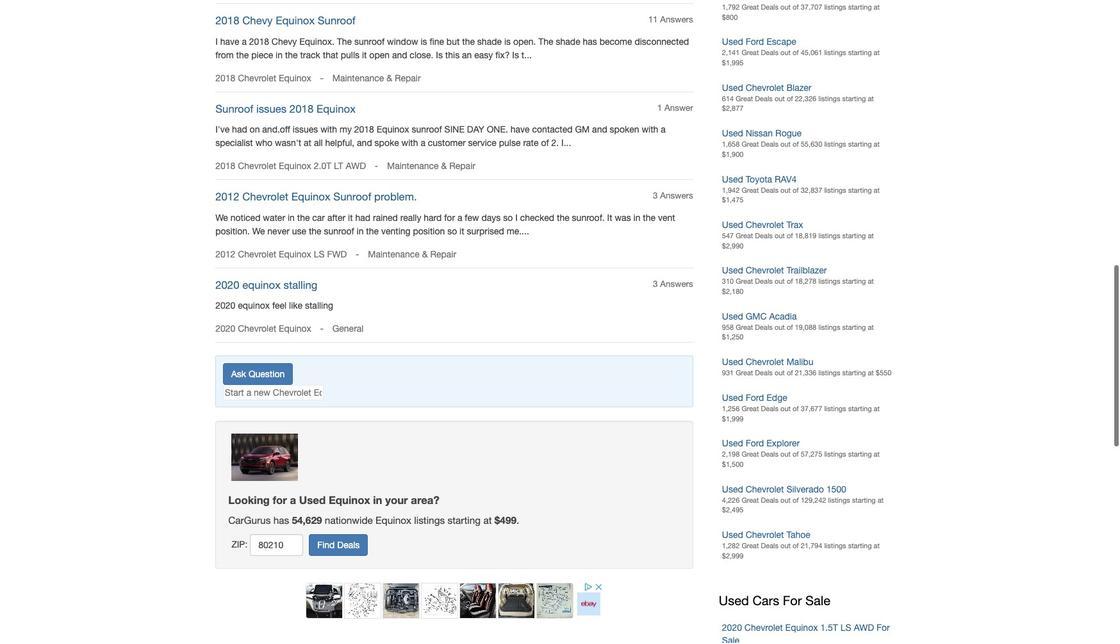 Task type: describe. For each thing, give the bounding box(es) containing it.
never
[[268, 226, 290, 236]]

129,242
[[801, 497, 827, 504]]

equinox up my
[[317, 102, 356, 115]]

had inside i've had on and.off issues with my 2018  equinox sunroof sine day one. have  contacted gm and spoken with a specialist  who wasn't at all helpful, and spoke with a  customer service pulse rate of 2. i...
[[232, 124, 247, 135]]

customer
[[428, 138, 466, 148]]

2018 up and.off
[[290, 102, 314, 115]]

of for used chevrolet trailblazer
[[787, 278, 793, 286]]

2 horizontal spatial it
[[460, 226, 465, 236]]

547
[[723, 232, 734, 240]]

0 horizontal spatial for
[[783, 594, 802, 609]]

1,792
[[723, 3, 740, 11]]

awd for lt
[[346, 161, 366, 171]]

escape
[[767, 37, 797, 47]]

ls inside related questions element
[[314, 249, 325, 259]]

listings for edge
[[825, 405, 847, 413]]

edge
[[767, 393, 788, 403]]

the up an on the left of the page
[[462, 36, 475, 47]]

the down car
[[309, 226, 322, 236]]

answers for 2018 chevy equinox sunroof
[[661, 14, 694, 24]]

rained
[[373, 213, 398, 223]]

a up 54,629
[[290, 494, 296, 507]]

1 answer
[[658, 102, 694, 113]]

chevrolet for 2020 chevrolet equinox
[[238, 324, 276, 334]]

zip:
[[232, 540, 248, 550]]

used chevrolet malibu 931 great deals out of 21,336 listings starting at $550
[[723, 357, 892, 377]]

2 is from the left
[[513, 50, 519, 60]]

track
[[300, 50, 321, 60]]

ford for edge
[[746, 393, 765, 403]]

ford for escape
[[746, 37, 765, 47]]

out inside used chevrolet silverado 1500 4,226 great deals out of 129,242 listings starting at $2,495
[[781, 497, 791, 504]]

few
[[465, 213, 479, 223]]

at for used ford explorer
[[874, 451, 880, 459]]

i've
[[216, 124, 230, 135]]

chevy inside i have a 2018 chevy equinox. the sunroof  window is fine but the shade is open. the  shade has become disconnected from the  piece in the track that pulls it open and close.  is this an easy fix? is t...
[[272, 36, 297, 47]]

equinox up the equinox.
[[276, 14, 315, 27]]

3 for 2012 chevrolet equinox sunroof problem.
[[653, 191, 658, 201]]

used chevrolet trailblazer link
[[723, 266, 827, 276]]

2018 down specialist
[[216, 161, 236, 171]]

0 vertical spatial so
[[503, 213, 513, 223]]

of for used gmc acadia
[[787, 324, 793, 331]]

0 vertical spatial stalling
[[284, 279, 318, 292]]

.
[[517, 515, 520, 527]]

0 horizontal spatial has
[[274, 515, 289, 527]]

starting for used ford edge
[[849, 405, 872, 413]]

2 the from the left
[[539, 36, 554, 47]]

listings for rogue
[[825, 141, 847, 148]]

helpful,
[[325, 138, 355, 148]]

in up use
[[288, 213, 295, 223]]

chevrolet for 2012 chevrolet equinox sunroof problem.
[[242, 191, 289, 203]]

checked
[[520, 213, 555, 223]]

equinox for stalling
[[242, 279, 281, 292]]

great for used chevrolet trax
[[736, 232, 754, 240]]

ford for explorer
[[746, 439, 765, 449]]

repair for sunroof issues 2018 equinox
[[450, 161, 476, 171]]

after
[[328, 213, 346, 223]]

of inside used chevrolet silverado 1500 4,226 great deals out of 129,242 listings starting at $2,495
[[793, 497, 799, 504]]

and inside i have a 2018 chevy equinox. the sunroof  window is fine but the shade is open. the  shade has become disconnected from the  piece in the track that pulls it open and close.  is this an easy fix? is t...
[[392, 50, 407, 60]]

trax
[[787, 220, 804, 230]]

ls inside 2020 chevrolet equinox 1.5t ls awd for sale
[[841, 624, 852, 634]]

55,630
[[801, 141, 823, 148]]

out for blazer
[[775, 95, 785, 102]]

position.
[[216, 226, 250, 236]]

your
[[385, 494, 408, 507]]

at for used chevrolet trax
[[868, 232, 874, 240]]

1,282
[[723, 543, 740, 550]]

my
[[340, 124, 352, 135]]

at inside 1,792 great deals out of 37,707 listings starting at $800
[[874, 3, 880, 11]]

fine
[[430, 36, 444, 47]]

chevrolet for 2018 chevrolet equinox
[[238, 73, 276, 83]]

chevrolet for used chevrolet blazer 614 great deals out of 22,326 listings starting at $2,877
[[746, 83, 785, 93]]

used for used chevrolet tahoe 1,282 great deals out of 21,794 listings starting at $2,999
[[723, 530, 744, 541]]

of for used chevrolet malibu
[[787, 369, 793, 377]]

listings for acadia
[[819, 324, 841, 331]]

hard
[[424, 213, 442, 223]]

in left your
[[373, 494, 382, 507]]

958
[[723, 324, 734, 331]]

starting for used chevrolet tahoe
[[849, 543, 872, 550]]

used chevrolet trax 547 great deals out of 18,819 listings starting at $2,990
[[723, 220, 874, 250]]

listings for trax
[[819, 232, 841, 240]]

out inside 1,792 great deals out of 37,707 listings starting at $800
[[781, 3, 791, 11]]

1 shade from the left
[[478, 36, 502, 47]]

2018 chevrolet equinox
[[216, 73, 312, 83]]

at inside i've had on and.off issues with my 2018  equinox sunroof sine day one. have  contacted gm and spoken with a specialist  who wasn't at all helpful, and spoke with a  customer service pulse rate of 2. i...
[[304, 138, 312, 148]]

the left vent
[[643, 213, 656, 223]]

2.0t
[[314, 161, 332, 171]]

feel
[[272, 301, 287, 311]]

starting left $499
[[448, 515, 481, 527]]

starting inside used chevrolet silverado 1500 4,226 great deals out of 129,242 listings starting at $2,495
[[853, 497, 876, 504]]

used for used chevrolet trailblazer 310 great deals out of 18,278 listings starting at $2,180
[[723, 266, 744, 276]]

$2,877
[[723, 105, 744, 112]]

2020 for 2020 equinox feel like     stalling
[[216, 301, 236, 311]]

starting for used chevrolet trax
[[843, 232, 866, 240]]

1 is from the left
[[421, 36, 427, 47]]

a left customer
[[421, 138, 426, 148]]

2012 chevrolet equinox sunroof problem. link
[[216, 190, 417, 205]]

answers for 2020 equinox stalling
[[661, 279, 694, 289]]

3 answers for 2012 chevrolet equinox sunroof problem.
[[653, 191, 694, 201]]

spoke
[[375, 138, 399, 148]]

deals for edge
[[761, 405, 779, 413]]

equinox down wasn't on the top left
[[279, 161, 312, 171]]

noticed
[[231, 213, 261, 223]]

of inside i've had on and.off issues with my 2018  equinox sunroof sine day one. have  contacted gm and spoken with a specialist  who wasn't at all helpful, and spoke with a  customer service pulse rate of 2. i...
[[541, 138, 549, 148]]

was
[[615, 213, 631, 223]]

equinox.
[[300, 36, 335, 47]]

used for used nissan rogue 1,658 great deals out of 55,630 listings starting at $1,900
[[723, 128, 744, 139]]

days
[[482, 213, 501, 223]]

gm
[[575, 124, 590, 135]]

it
[[608, 213, 613, 223]]

equinox down use
[[279, 249, 312, 259]]

deals inside 1,792 great deals out of 37,707 listings starting at $800
[[761, 3, 779, 11]]

614
[[723, 95, 734, 102]]

day
[[467, 124, 485, 135]]

deals for malibu
[[756, 369, 773, 377]]

2018 chevy equinox sunroof link
[[216, 14, 356, 29]]

pulls
[[341, 50, 360, 60]]

used for used ford edge 1,256 great deals out of 37,677 listings starting at $1,999
[[723, 393, 744, 403]]

2012 for 2012 chevrolet equinox ls fwd
[[216, 249, 236, 259]]

sunroof inside i have a 2018 chevy equinox. the sunroof  window is fine but the shade is open. the  shade has become disconnected from the  piece in the track that pulls it open and close.  is this an easy fix? is t...
[[355, 36, 385, 47]]

used chevrolet tahoe link
[[723, 530, 811, 541]]

2018 up from
[[216, 14, 240, 27]]

in inside i have a 2018 chevy equinox. the sunroof  window is fine but the shade is open. the  shade has become disconnected from the  piece in the track that pulls it open and close.  is this an easy fix? is t...
[[276, 50, 283, 60]]

Start a new Chevrolet Equinox question. text field
[[223, 385, 324, 401]]

maintenance for sunroof issues 2018 equinox
[[387, 161, 439, 171]]

0 horizontal spatial for
[[273, 494, 287, 507]]

i have a 2018 chevy equinox. the sunroof  window is fine but the shade is open. the  shade has become disconnected from the  piece in the track that pulls it open and close.  is this an easy fix? is t...
[[216, 36, 689, 60]]

in left venting
[[357, 226, 364, 236]]

really
[[401, 213, 422, 223]]

of for used chevrolet blazer
[[787, 95, 793, 102]]

$1,500
[[723, 461, 744, 469]]

gmc
[[746, 311, 767, 322]]

spoken
[[610, 124, 640, 135]]

2020 chevrolet equinox 1.5t ls awd for sale
[[723, 624, 890, 644]]

issues inside i've had on and.off issues with my 2018  equinox sunroof sine day one. have  contacted gm and spoken with a specialist  who wasn't at all helpful, and spoke with a  customer service pulse rate of 2. i...
[[293, 124, 318, 135]]

surprised
[[467, 226, 505, 236]]

the left 'track'
[[285, 50, 298, 60]]

i inside we noticed water in the car after it had rained really hard for a few days so i  checked the sunroof. it was in the vent position. we never use the sunroof in  the venting position so it surprised me....
[[516, 213, 518, 223]]

piece
[[251, 50, 273, 60]]

water
[[263, 213, 285, 223]]

related questions element
[[216, 0, 694, 343]]

out for rav4
[[781, 186, 791, 194]]

$550
[[876, 369, 892, 377]]

used for used gmc acadia 958 great deals out of 19,088 listings starting at $1,250
[[723, 311, 744, 322]]

equinox image
[[232, 434, 298, 482]]

chevrolet for used chevrolet malibu 931 great deals out of 21,336 listings starting at $550
[[746, 357, 785, 368]]

the left sunroof.
[[557, 213, 570, 223]]

listings for tahoe
[[825, 543, 847, 550]]

of for used ford explorer
[[793, 451, 799, 459]]

listings for trailblazer
[[819, 278, 841, 286]]

1
[[658, 102, 663, 113]]

i've had on and.off issues with my 2018  equinox sunroof sine day one. have  contacted gm and spoken with a specialist  who wasn't at all helpful, and spoke with a  customer service pulse rate of 2. i...
[[216, 124, 666, 148]]

1 horizontal spatial with
[[402, 138, 418, 148]]

equinox up car
[[292, 191, 331, 203]]

listings inside used chevrolet silverado 1500 4,226 great deals out of 129,242 listings starting at $2,495
[[829, 497, 851, 504]]

used chevrolet blazer 614 great deals out of 22,326 listings starting at $2,877
[[723, 83, 874, 112]]

a inside i have a 2018 chevy equinox. the sunroof  window is fine but the shade is open. the  shade has become disconnected from the  piece in the track that pulls it open and close.  is this an easy fix? is t...
[[242, 36, 247, 47]]

from
[[216, 50, 234, 60]]

3 for 2020 equinox stalling
[[653, 279, 658, 289]]

2018 chevrolet equinox 2.0t lt awd
[[216, 161, 366, 171]]

great for used chevrolet tahoe
[[742, 543, 760, 550]]

of for used chevrolet tahoe
[[793, 543, 799, 550]]

starting for used nissan rogue
[[849, 141, 872, 148]]

equinox down your
[[376, 515, 412, 527]]

have inside i've had on and.off issues with my 2018  equinox sunroof sine day one. have  contacted gm and spoken with a specialist  who wasn't at all helpful, and spoke with a  customer service pulse rate of 2. i...
[[511, 124, 530, 135]]

one.
[[487, 124, 508, 135]]

chevrolet for used chevrolet tahoe 1,282 great deals out of 21,794 listings starting at $2,999
[[746, 530, 785, 541]]

maintenance for 2012 chevrolet equinox sunroof problem.
[[368, 249, 420, 259]]

used toyota rav4 1,942 great deals out of 32,837 listings starting at $1,475
[[723, 174, 880, 204]]

maintenance for 2018 chevy equinox sunroof
[[333, 73, 384, 83]]

- for sunroof issues 2018 equinox
[[375, 161, 378, 171]]

2 horizontal spatial with
[[642, 124, 659, 135]]

0 horizontal spatial issues
[[256, 102, 287, 115]]

& for 2012 chevrolet equinox sunroof problem.
[[422, 249, 428, 259]]

2 is from the left
[[505, 36, 511, 47]]

2018 chevy equinox sunroof
[[216, 14, 356, 27]]

listings for malibu
[[819, 369, 841, 377]]

equinox down 'track'
[[279, 73, 312, 83]]

4,226
[[723, 497, 740, 504]]

has inside i have a 2018 chevy equinox. the sunroof  window is fine but the shade is open. the  shade has become disconnected from the  piece in the track that pulls it open and close.  is this an easy fix? is t...
[[583, 36, 598, 47]]

deals inside used chevrolet silverado 1500 4,226 great deals out of 129,242 listings starting at $2,495
[[761, 497, 779, 504]]

at for used toyota rav4
[[874, 186, 880, 194]]

& for sunroof issues 2018 equinox
[[441, 161, 447, 171]]

out for edge
[[781, 405, 791, 413]]

0 horizontal spatial we
[[216, 213, 228, 223]]

a down 1
[[661, 124, 666, 135]]

0 horizontal spatial and
[[357, 138, 372, 148]]

lt
[[334, 161, 343, 171]]

at inside used chevrolet silverado 1500 4,226 great deals out of 129,242 listings starting at $2,495
[[878, 497, 884, 504]]

the down rained
[[366, 226, 379, 236]]

1 vertical spatial so
[[448, 226, 457, 236]]

rav4
[[775, 174, 797, 184]]

problem.
[[374, 191, 417, 203]]

1 is from the left
[[436, 50, 443, 60]]

explorer
[[767, 439, 800, 449]]

maintenance & repair for 2018 chevy equinox sunroof
[[333, 73, 421, 83]]

position
[[413, 226, 445, 236]]

repair for 2012 chevrolet equinox sunroof problem.
[[431, 249, 457, 259]]

this
[[446, 50, 460, 60]]

1 vertical spatial we
[[252, 226, 265, 236]]

used chevrolet malibu link
[[723, 357, 814, 368]]

at for used ford escape
[[874, 49, 880, 57]]

open.
[[514, 36, 536, 47]]

1 vertical spatial it
[[348, 213, 353, 223]]

57,275
[[801, 451, 823, 459]]

listings inside 1,792 great deals out of 37,707 listings starting at $800
[[825, 3, 847, 11]]

37,677
[[801, 405, 823, 413]]

a inside we noticed water in the car after it had rained really hard for a few days so i  checked the sunroof. it was in the vent position. we never use the sunroof in  the venting position so it surprised me....
[[458, 213, 463, 223]]

- for 2018 chevy equinox sunroof
[[320, 73, 324, 83]]

listings down area?
[[414, 515, 445, 527]]

2 horizontal spatial and
[[593, 124, 608, 135]]

the right from
[[236, 50, 249, 60]]

i...
[[562, 138, 572, 148]]

deals for rav4
[[761, 186, 779, 194]]

out for trailblazer
[[775, 278, 785, 286]]

listings for rav4
[[825, 186, 847, 194]]

an
[[462, 50, 472, 60]]

$1,999
[[723, 415, 744, 423]]

2,141
[[723, 49, 740, 57]]



Task type: vqa. For each thing, say whether or not it's contained in the screenshot.


Task type: locate. For each thing, give the bounding box(es) containing it.
out down rav4
[[781, 186, 791, 194]]

of inside used gmc acadia 958 great deals out of 19,088 listings starting at $1,250
[[787, 324, 793, 331]]

awd right 1.5t at the bottom right of page
[[854, 624, 875, 634]]

0 horizontal spatial is
[[436, 50, 443, 60]]

2 vertical spatial ford
[[746, 439, 765, 449]]

0 vertical spatial repair
[[395, 73, 421, 83]]

deals inside used ford escape 2,141 great deals out of 45,061 listings starting at $1,995
[[761, 49, 779, 57]]

maintenance & repair for sunroof issues 2018 equinox
[[387, 161, 476, 171]]

chevrolet inside used chevrolet trax 547 great deals out of 18,819 listings starting at $2,990
[[746, 220, 785, 230]]

of for used ford escape
[[793, 49, 799, 57]]

1 horizontal spatial is
[[505, 36, 511, 47]]

used for used cars for sale
[[719, 594, 749, 609]]

at inside used chevrolet blazer 614 great deals out of 22,326 listings starting at $2,877
[[868, 95, 874, 102]]

so
[[503, 213, 513, 223], [448, 226, 457, 236]]

cargurus
[[228, 515, 271, 527]]

of for used toyota rav4
[[793, 186, 799, 194]]

deals inside used gmc acadia 958 great deals out of 19,088 listings starting at $1,250
[[756, 324, 773, 331]]

used
[[723, 37, 744, 47], [723, 83, 744, 93], [723, 128, 744, 139], [723, 174, 744, 184], [723, 220, 744, 230], [723, 266, 744, 276], [723, 311, 744, 322], [723, 357, 744, 368], [723, 393, 744, 403], [723, 439, 744, 449], [723, 485, 744, 495], [299, 494, 326, 507], [723, 530, 744, 541], [719, 594, 749, 609]]

$2,180
[[723, 288, 744, 296]]

used up 2,198
[[723, 439, 744, 449]]

0 horizontal spatial so
[[448, 226, 457, 236]]

it inside i have a 2018 chevy equinox. the sunroof  window is fine but the shade is open. the  shade has become disconnected from the  piece in the track that pulls it open and close.  is this an easy fix? is t...
[[362, 50, 367, 60]]

0 horizontal spatial the
[[337, 36, 352, 47]]

sunroof up customer
[[412, 124, 442, 135]]

listings right 18,278
[[819, 278, 841, 286]]

0 vertical spatial have
[[220, 36, 240, 47]]

0 vertical spatial awd
[[346, 161, 366, 171]]

2020 inside 2020 equinox stalling link
[[216, 279, 240, 292]]

had inside we noticed water in the car after it had rained really hard for a few days so i  checked the sunroof. it was in the vent position. we never use the sunroof in  the venting position so it surprised me....
[[356, 213, 371, 223]]

starting right the 45,061
[[849, 49, 872, 57]]

of left the 45,061
[[793, 49, 799, 57]]

sunroof inside we noticed water in the car after it had rained really hard for a few days so i  checked the sunroof. it was in the vent position. we never use the sunroof in  the venting position so it surprised me....
[[324, 226, 354, 236]]

2020 inside 2020 chevrolet equinox 1.5t ls awd for sale
[[723, 624, 742, 634]]

equinox inside i've had on and.off issues with my 2018  equinox sunroof sine day one. have  contacted gm and spoken with a specialist  who wasn't at all helpful, and spoke with a  customer service pulse rate of 2. i...
[[377, 124, 409, 135]]

2 vertical spatial answers
[[661, 279, 694, 289]]

1 vertical spatial maintenance
[[387, 161, 439, 171]]

18,819
[[795, 232, 817, 240]]

at for used chevrolet trailblazer
[[868, 278, 874, 286]]

out inside used chevrolet tahoe 1,282 great deals out of 21,794 listings starting at $2,999
[[781, 543, 791, 550]]

2 2012 from the top
[[216, 249, 236, 259]]

i inside i have a 2018 chevy equinox. the sunroof  window is fine but the shade is open. the  shade has become disconnected from the  piece in the track that pulls it open and close.  is this an easy fix? is t...
[[216, 36, 218, 47]]

3 answers from the top
[[661, 279, 694, 289]]

1 vertical spatial ford
[[746, 393, 765, 403]]

acadia
[[770, 311, 797, 322]]

great down used ford edge link
[[742, 405, 760, 413]]

ford left escape
[[746, 37, 765, 47]]

1 vertical spatial 2012
[[216, 249, 236, 259]]

used up 931
[[723, 357, 744, 368]]

used inside used nissan rogue 1,658 great deals out of 55,630 listings starting at $1,900
[[723, 128, 744, 139]]

at for used chevrolet blazer
[[868, 95, 874, 102]]

of down tahoe
[[793, 543, 799, 550]]

1 horizontal spatial &
[[422, 249, 428, 259]]

$1,475
[[723, 196, 744, 204]]

listings right 32,837 on the right of the page
[[825, 186, 847, 194]]

2018 inside i've had on and.off issues with my 2018  equinox sunroof sine day one. have  contacted gm and spoken with a specialist  who wasn't at all helpful, and spoke with a  customer service pulse rate of 2. i...
[[354, 124, 374, 135]]

sale down "used cars for sale" on the right of page
[[723, 636, 740, 644]]

used inside the used ford edge 1,256 great deals out of 37,677 listings starting at $1,999
[[723, 393, 744, 403]]

0 vertical spatial maintenance
[[333, 73, 384, 83]]

ford left explorer
[[746, 439, 765, 449]]

of left 18,278
[[787, 278, 793, 286]]

0 vertical spatial for
[[444, 213, 455, 223]]

1 vertical spatial &
[[441, 161, 447, 171]]

1 horizontal spatial i
[[516, 213, 518, 223]]

1 horizontal spatial has
[[583, 36, 598, 47]]

great down used chevrolet tahoe link
[[742, 543, 760, 550]]

equinox up nationwide
[[329, 494, 370, 507]]

0 vertical spatial 3 answers
[[653, 191, 694, 201]]

repair down customer
[[450, 161, 476, 171]]

toyota
[[746, 174, 773, 184]]

for
[[444, 213, 455, 223], [273, 494, 287, 507]]

used inside used chevrolet blazer 614 great deals out of 22,326 listings starting at $2,877
[[723, 83, 744, 93]]

maintenance & repair down venting
[[368, 249, 457, 259]]

1 vertical spatial ls
[[841, 624, 852, 634]]

and.off
[[262, 124, 290, 135]]

1 3 answers from the top
[[653, 191, 694, 201]]

sunroof up after
[[334, 191, 372, 203]]

0 vertical spatial it
[[362, 50, 367, 60]]

starting for used chevrolet malibu
[[843, 369, 866, 377]]

out
[[781, 3, 791, 11], [781, 49, 791, 57], [775, 95, 785, 102], [781, 141, 791, 148], [781, 186, 791, 194], [775, 232, 785, 240], [775, 278, 785, 286], [775, 324, 785, 331], [775, 369, 785, 377], [781, 405, 791, 413], [781, 451, 791, 459], [781, 497, 791, 504], [781, 543, 791, 550]]

t...
[[522, 50, 532, 60]]

0 horizontal spatial is
[[421, 36, 427, 47]]

answers for 2012 chevrolet equinox sunroof problem.
[[661, 191, 694, 201]]

used inside used gmc acadia 958 great deals out of 19,088 listings starting at $1,250
[[723, 311, 744, 322]]

of left 37,707
[[793, 3, 799, 11]]

1 vertical spatial for
[[273, 494, 287, 507]]

1 vertical spatial has
[[274, 515, 289, 527]]

great down used ford escape link
[[742, 49, 760, 57]]

used ford edge 1,256 great deals out of 37,677 listings starting at $1,999
[[723, 393, 880, 423]]

0 horizontal spatial awd
[[346, 161, 366, 171]]

in right the was
[[634, 213, 641, 223]]

1 horizontal spatial so
[[503, 213, 513, 223]]

chevrolet for 2020 chevrolet equinox 1.5t ls awd for sale
[[745, 624, 783, 634]]

is left the 'fine'
[[421, 36, 427, 47]]

great for used ford escape
[[742, 49, 760, 57]]

out inside used chevrolet trax 547 great deals out of 18,819 listings starting at $2,990
[[775, 232, 785, 240]]

ls left fwd
[[314, 249, 325, 259]]

chevrolet for used chevrolet trailblazer 310 great deals out of 18,278 listings starting at $2,180
[[746, 266, 785, 276]]

listings inside 'used ford explorer 2,198 great deals out of 57,275 listings starting at $1,500'
[[825, 451, 847, 459]]

2 vertical spatial repair
[[431, 249, 457, 259]]

sale inside 2020 chevrolet equinox 1.5t ls awd for sale
[[723, 636, 740, 644]]

starting right 32,837 on the right of the page
[[849, 186, 872, 194]]

0 horizontal spatial ls
[[314, 249, 325, 259]]

0 vertical spatial i
[[216, 36, 218, 47]]

1 vertical spatial sunroof
[[216, 102, 253, 115]]

1,792 great deals out of 37,707 listings starting at $800
[[723, 3, 880, 21]]

0 vertical spatial ls
[[314, 249, 325, 259]]

0 vertical spatial issues
[[256, 102, 287, 115]]

i up from
[[216, 36, 218, 47]]

but
[[447, 36, 460, 47]]

used up '1,256'
[[723, 393, 744, 403]]

1 vertical spatial answers
[[661, 191, 694, 201]]

starting for used chevrolet trailblazer
[[843, 278, 866, 286]]

wasn't
[[275, 138, 302, 148]]

21,794
[[801, 543, 823, 550]]

0 vertical spatial answers
[[661, 14, 694, 24]]

Zip code text field
[[250, 535, 303, 557]]

equinox for feel
[[238, 301, 270, 311]]

11 answers
[[649, 14, 694, 24]]

listings inside used ford escape 2,141 great deals out of 45,061 listings starting at $1,995
[[825, 49, 847, 57]]

with
[[321, 124, 337, 135], [642, 124, 659, 135], [402, 138, 418, 148]]

used ford edge link
[[723, 393, 788, 403]]

& down open on the left of the page
[[387, 73, 392, 83]]

0 vertical spatial sunroof
[[318, 14, 356, 27]]

at inside used gmc acadia 958 great deals out of 19,088 listings starting at $1,250
[[868, 324, 874, 331]]

used inside used chevrolet trax 547 great deals out of 18,819 listings starting at $2,990
[[723, 220, 744, 230]]

of inside used chevrolet trailblazer 310 great deals out of 18,278 listings starting at $2,180
[[787, 278, 793, 286]]

2020 down "used cars for sale" on the right of page
[[723, 624, 742, 634]]

i
[[216, 36, 218, 47], [516, 213, 518, 223]]

sunroof up i've
[[216, 102, 253, 115]]

who
[[256, 138, 273, 148]]

out for acadia
[[775, 324, 785, 331]]

out inside used ford escape 2,141 great deals out of 45,061 listings starting at $1,995
[[781, 49, 791, 57]]

venting
[[381, 226, 411, 236]]

great inside used chevrolet trailblazer 310 great deals out of 18,278 listings starting at $2,180
[[736, 278, 754, 286]]

sale
[[806, 594, 831, 609], [723, 636, 740, 644]]

issues up and.off
[[256, 102, 287, 115]]

deals for trailblazer
[[756, 278, 773, 286]]

great inside used chevrolet silverado 1500 4,226 great deals out of 129,242 listings starting at $2,495
[[742, 497, 760, 504]]

1 vertical spatial had
[[356, 213, 371, 223]]

out down used chevrolet blazer link at the right top
[[775, 95, 785, 102]]

looking
[[228, 494, 270, 507]]

0 vertical spatial maintenance & repair
[[333, 73, 421, 83]]

starting right 18,278
[[843, 278, 866, 286]]

1 vertical spatial stalling
[[305, 301, 333, 311]]

sunroof down after
[[324, 226, 354, 236]]

great inside used gmc acadia 958 great deals out of 19,088 listings starting at $1,250
[[736, 324, 754, 331]]

had
[[232, 124, 247, 135], [356, 213, 371, 223]]

2020
[[216, 279, 240, 292], [216, 301, 236, 311], [216, 324, 236, 334], [723, 624, 742, 634]]

21,336
[[795, 369, 817, 377]]

2012 for 2012 chevrolet equinox sunroof problem.
[[216, 191, 240, 203]]

1 vertical spatial 3 answers
[[653, 279, 694, 289]]

out down explorer
[[781, 451, 791, 459]]

cargurus has 54,629 nationwide equinox listings starting at $499 .
[[228, 515, 520, 527]]

0 horizontal spatial sale
[[723, 636, 740, 644]]

the right the open.
[[539, 36, 554, 47]]

0 vertical spatial 3
[[653, 191, 658, 201]]

great up $2,180
[[736, 278, 754, 286]]

- for 2020 equinox stalling
[[320, 324, 324, 334]]

deals inside 'used ford explorer 2,198 great deals out of 57,275 listings starting at $1,500'
[[761, 451, 779, 459]]

easy
[[475, 50, 493, 60]]

great
[[742, 3, 760, 11], [742, 49, 760, 57], [736, 95, 754, 102], [742, 141, 760, 148], [742, 186, 760, 194], [736, 232, 754, 240], [736, 278, 754, 286], [736, 324, 754, 331], [736, 369, 754, 377], [742, 405, 760, 413], [742, 451, 760, 459], [742, 497, 760, 504], [742, 543, 760, 550]]

nissan
[[746, 128, 773, 139]]

at for used nissan rogue
[[874, 141, 880, 148]]

maintenance down venting
[[368, 249, 420, 259]]

2 vertical spatial sunroof
[[324, 226, 354, 236]]

- for 2012 chevrolet equinox sunroof problem.
[[356, 249, 359, 259]]

so right position
[[448, 226, 457, 236]]

2 3 from the top
[[653, 279, 658, 289]]

3 answers for 2020 equinox stalling
[[653, 279, 694, 289]]

used for used chevrolet blazer 614 great deals out of 22,326 listings starting at $2,877
[[723, 83, 744, 93]]

awd
[[346, 161, 366, 171], [854, 624, 875, 634]]

out inside 'used ford explorer 2,198 great deals out of 57,275 listings starting at $1,500'
[[781, 451, 791, 459]]

starting inside the used chevrolet malibu 931 great deals out of 21,336 listings starting at $550
[[843, 369, 866, 377]]

1 vertical spatial equinox
[[238, 301, 270, 311]]

deals inside used chevrolet trax 547 great deals out of 18,819 listings starting at $2,990
[[756, 232, 773, 240]]

listings inside used nissan rogue 1,658 great deals out of 55,630 listings starting at $1,900
[[825, 141, 847, 148]]

is up fix?
[[505, 36, 511, 47]]

starting inside used ford escape 2,141 great deals out of 45,061 listings starting at $1,995
[[849, 49, 872, 57]]

all
[[314, 138, 323, 148]]

chevrolet inside used chevrolet trailblazer 310 great deals out of 18,278 listings starting at $2,180
[[746, 266, 785, 276]]

3 ford from the top
[[746, 439, 765, 449]]

0 vertical spatial chevy
[[242, 14, 273, 27]]

1 horizontal spatial and
[[392, 50, 407, 60]]

1 vertical spatial chevy
[[272, 36, 297, 47]]

sunroof inside i've had on and.off issues with my 2018  equinox sunroof sine day one. have  contacted gm and spoken with a specialist  who wasn't at all helpful, and spoke with a  customer service pulse rate of 2. i...
[[412, 124, 442, 135]]

used for used chevrolet trax 547 great deals out of 18,819 listings starting at $2,990
[[723, 220, 744, 230]]

with left my
[[321, 124, 337, 135]]

of inside used toyota rav4 1,942 great deals out of 32,837 listings starting at $1,475
[[793, 186, 799, 194]]

shade up the easy
[[478, 36, 502, 47]]

at inside the used ford edge 1,256 great deals out of 37,677 listings starting at $1,999
[[874, 405, 880, 413]]

equinox down like
[[279, 324, 312, 334]]

of for used nissan rogue
[[793, 141, 799, 148]]

used ford escape link
[[723, 37, 797, 47]]

fwd
[[327, 249, 347, 259]]

starting for used ford escape
[[849, 49, 872, 57]]

2020 up 2020 equinox feel like     stalling at the top left of the page
[[216, 279, 240, 292]]

1 answers from the top
[[661, 14, 694, 24]]

45,061
[[801, 49, 823, 57]]

great for used nissan rogue
[[742, 141, 760, 148]]

at inside used chevrolet trailblazer 310 great deals out of 18,278 listings starting at $2,180
[[868, 278, 874, 286]]

shade
[[478, 36, 502, 47], [556, 36, 581, 47]]

nationwide
[[325, 515, 373, 527]]

great for used ford explorer
[[742, 451, 760, 459]]

listings right 57,275
[[825, 451, 847, 459]]

2018
[[216, 14, 240, 27], [249, 36, 269, 47], [216, 73, 236, 83], [290, 102, 314, 115], [354, 124, 374, 135], [216, 161, 236, 171]]

of
[[793, 3, 799, 11], [793, 49, 799, 57], [787, 95, 793, 102], [541, 138, 549, 148], [793, 141, 799, 148], [793, 186, 799, 194], [787, 232, 793, 240], [787, 278, 793, 286], [787, 324, 793, 331], [787, 369, 793, 377], [793, 405, 799, 413], [793, 451, 799, 459], [793, 497, 799, 504], [793, 543, 799, 550]]

maintenance & repair for 2012 chevrolet equinox sunroof problem.
[[368, 249, 457, 259]]

is
[[421, 36, 427, 47], [505, 36, 511, 47]]

listings inside used chevrolet tahoe 1,282 great deals out of 21,794 listings starting at $2,999
[[825, 543, 847, 550]]

had up specialist
[[232, 124, 247, 135]]

equinox down 2020 equinox stalling link
[[238, 301, 270, 311]]

1 vertical spatial repair
[[450, 161, 476, 171]]

1 horizontal spatial for
[[444, 213, 455, 223]]

2020 for 2020 chevrolet equinox
[[216, 324, 236, 334]]

out inside used nissan rogue 1,658 great deals out of 55,630 listings starting at $1,900
[[781, 141, 791, 148]]

used chevrolet trax link
[[723, 220, 804, 230]]

deals for escape
[[761, 49, 779, 57]]

0 horizontal spatial it
[[348, 213, 353, 223]]

2020 for 2020 chevrolet equinox 1.5t ls awd for sale
[[723, 624, 742, 634]]

used chevrolet blazer link
[[723, 83, 812, 93]]

1,658
[[723, 141, 740, 148]]

1 ford from the top
[[746, 37, 765, 47]]

starting inside used chevrolet blazer 614 great deals out of 22,326 listings starting at $2,877
[[843, 95, 866, 102]]

starting for used gmc acadia
[[843, 324, 866, 331]]

used for used chevrolet malibu 931 great deals out of 21,336 listings starting at $550
[[723, 357, 744, 368]]

used inside used chevrolet silverado 1500 4,226 great deals out of 129,242 listings starting at $2,495
[[723, 485, 744, 495]]

1 2012 from the top
[[216, 191, 240, 203]]

- right fwd
[[356, 249, 359, 259]]

repair for 2018 chevy equinox sunroof
[[395, 73, 421, 83]]

sale up 1.5t at the bottom right of page
[[806, 594, 831, 609]]

of for used ford edge
[[793, 405, 799, 413]]

0 horizontal spatial with
[[321, 124, 337, 135]]

out down rogue
[[781, 141, 791, 148]]

great up $2,990
[[736, 232, 754, 240]]

used inside 'used ford explorer 2,198 great deals out of 57,275 listings starting at $1,500'
[[723, 439, 744, 449]]

deals inside the used ford edge 1,256 great deals out of 37,677 listings starting at $1,999
[[761, 405, 779, 413]]

0 vertical spatial 2012
[[216, 191, 240, 203]]

starting right 21,794
[[849, 543, 872, 550]]

1 vertical spatial and
[[593, 124, 608, 135]]

the
[[337, 36, 352, 47], [539, 36, 554, 47]]

of inside the used chevrolet malibu 931 great deals out of 21,336 listings starting at $550
[[787, 369, 793, 377]]

starting right 37,707
[[849, 3, 872, 11]]

of down rogue
[[793, 141, 799, 148]]

out inside used chevrolet trailblazer 310 great deals out of 18,278 listings starting at $2,180
[[775, 278, 785, 286]]

ls right 1.5t at the bottom right of page
[[841, 624, 852, 634]]

great for used chevrolet malibu
[[736, 369, 754, 377]]

out for trax
[[775, 232, 785, 240]]

deals for tahoe
[[761, 543, 779, 550]]

starting inside used nissan rogue 1,658 great deals out of 55,630 listings starting at $1,900
[[849, 141, 872, 148]]

ls
[[314, 249, 325, 259], [841, 624, 852, 634]]

0 horizontal spatial shade
[[478, 36, 502, 47]]

at
[[874, 3, 880, 11], [874, 49, 880, 57], [868, 95, 874, 102], [304, 138, 312, 148], [874, 141, 880, 148], [874, 186, 880, 194], [868, 232, 874, 240], [868, 278, 874, 286], [868, 324, 874, 331], [868, 369, 874, 377], [874, 405, 880, 413], [874, 451, 880, 459], [878, 497, 884, 504], [484, 515, 492, 527], [874, 543, 880, 550]]

awd inside related questions element
[[346, 161, 366, 171]]

chevrolet inside used chevrolet blazer 614 great deals out of 22,326 listings starting at $2,877
[[746, 83, 785, 93]]

out for explorer
[[781, 451, 791, 459]]

$1,250
[[723, 334, 744, 341]]

1 horizontal spatial shade
[[556, 36, 581, 47]]

at for used ford edge
[[874, 405, 880, 413]]

out left 37,707
[[781, 3, 791, 11]]

and left the spoke
[[357, 138, 372, 148]]

1 3 from the top
[[653, 191, 658, 201]]

at for used chevrolet tahoe
[[874, 543, 880, 550]]

deals inside used nissan rogue 1,658 great deals out of 55,630 listings starting at $1,900
[[761, 141, 779, 148]]

is left this
[[436, 50, 443, 60]]

1 vertical spatial for
[[877, 624, 890, 634]]

2 vertical spatial maintenance & repair
[[368, 249, 457, 259]]

0 vertical spatial had
[[232, 124, 247, 135]]

of down acadia
[[787, 324, 793, 331]]

great for used chevrolet trailblazer
[[736, 278, 754, 286]]

maintenance & repair down customer
[[387, 161, 476, 171]]

2018 inside i have a 2018 chevy equinox. the sunroof  window is fine but the shade is open. the  shade has become disconnected from the  piece in the track that pulls it open and close.  is this an easy fix? is t...
[[249, 36, 269, 47]]

listings for blazer
[[819, 95, 841, 102]]

1 vertical spatial i
[[516, 213, 518, 223]]

deals for explorer
[[761, 451, 779, 459]]

for right looking
[[273, 494, 287, 507]]

1 horizontal spatial the
[[539, 36, 554, 47]]

used ford escape 2,141 great deals out of 45,061 listings starting at $1,995
[[723, 37, 880, 67]]

out for tahoe
[[781, 543, 791, 550]]

shade right the open.
[[556, 36, 581, 47]]

we
[[216, 213, 228, 223], [252, 226, 265, 236]]

listings inside used toyota rav4 1,942 great deals out of 32,837 listings starting at $1,475
[[825, 186, 847, 194]]

starting for used ford explorer
[[849, 451, 872, 459]]

0 vertical spatial we
[[216, 213, 228, 223]]

2018 down from
[[216, 73, 236, 83]]

0 vertical spatial sale
[[806, 594, 831, 609]]

ford inside 'used ford explorer 2,198 great deals out of 57,275 listings starting at $1,500'
[[746, 439, 765, 449]]

used for used chevrolet silverado 1500 4,226 great deals out of 129,242 listings starting at $2,495
[[723, 485, 744, 495]]

chevrolet inside used chevrolet tahoe 1,282 great deals out of 21,794 listings starting at $2,999
[[746, 530, 785, 541]]

of down blazer
[[787, 95, 793, 102]]

2 3 answers from the top
[[653, 279, 694, 289]]

1 horizontal spatial ls
[[841, 624, 852, 634]]

listings for explorer
[[825, 451, 847, 459]]

2 shade from the left
[[556, 36, 581, 47]]

of left 37,677
[[793, 405, 799, 413]]

maintenance & repair
[[333, 73, 421, 83], [387, 161, 476, 171], [368, 249, 457, 259]]

for inside we noticed water in the car after it had rained really hard for a few days so i  checked the sunroof. it was in the vent position. we never use the sunroof in  the venting position so it surprised me....
[[444, 213, 455, 223]]

at inside used ford escape 2,141 great deals out of 45,061 listings starting at $1,995
[[874, 49, 880, 57]]

out inside the used ford edge 1,256 great deals out of 37,677 listings starting at $1,999
[[781, 405, 791, 413]]

2 horizontal spatial &
[[441, 161, 447, 171]]

54,629
[[292, 515, 322, 527]]

None submit
[[223, 363, 293, 385], [309, 535, 368, 557], [223, 363, 293, 385], [309, 535, 368, 557]]

listings inside used gmc acadia 958 great deals out of 19,088 listings starting at $1,250
[[819, 324, 841, 331]]

deals
[[761, 3, 779, 11], [761, 49, 779, 57], [756, 95, 773, 102], [761, 141, 779, 148], [761, 186, 779, 194], [756, 232, 773, 240], [756, 278, 773, 286], [756, 324, 773, 331], [756, 369, 773, 377], [761, 405, 779, 413], [761, 451, 779, 459], [761, 497, 779, 504], [761, 543, 779, 550]]

have up from
[[220, 36, 240, 47]]

used inside used ford escape 2,141 great deals out of 45,061 listings starting at $1,995
[[723, 37, 744, 47]]

starting inside used toyota rav4 1,942 great deals out of 32,837 listings starting at $1,475
[[849, 186, 872, 194]]

awd right lt
[[346, 161, 366, 171]]

out down acadia
[[775, 324, 785, 331]]

1.5t
[[821, 624, 839, 634]]

starting right 55,630
[[849, 141, 872, 148]]

for inside 2020 chevrolet equinox 1.5t ls awd for sale
[[877, 624, 890, 634]]

used chevrolet trailblazer 310 great deals out of 18,278 listings starting at $2,180
[[723, 266, 874, 296]]

repair down close.
[[395, 73, 421, 83]]

of for used chevrolet trax
[[787, 232, 793, 240]]

it right after
[[348, 213, 353, 223]]

2012 up noticed
[[216, 191, 240, 203]]

2 vertical spatial maintenance
[[368, 249, 420, 259]]

2012
[[216, 191, 240, 203], [216, 249, 236, 259]]

of inside used chevrolet blazer 614 great deals out of 22,326 listings starting at $2,877
[[787, 95, 793, 102]]

2 ford from the top
[[746, 393, 765, 403]]

used for used ford explorer 2,198 great deals out of 57,275 listings starting at $1,500
[[723, 439, 744, 449]]

2 vertical spatial &
[[422, 249, 428, 259]]

malibu
[[787, 357, 814, 368]]

1 vertical spatial maintenance & repair
[[387, 161, 476, 171]]

of left 2.
[[541, 138, 549, 148]]

1 vertical spatial sale
[[723, 636, 740, 644]]

& down customer
[[441, 161, 447, 171]]

at inside used nissan rogue 1,658 great deals out of 55,630 listings starting at $1,900
[[874, 141, 880, 148]]

great inside used nissan rogue 1,658 great deals out of 55,630 listings starting at $1,900
[[742, 141, 760, 148]]

of inside 1,792 great deals out of 37,707 listings starting at $800
[[793, 3, 799, 11]]

2 vertical spatial sunroof
[[334, 191, 372, 203]]

out inside the used chevrolet malibu 931 great deals out of 21,336 listings starting at $550
[[775, 369, 785, 377]]

deals inside used chevrolet trailblazer 310 great deals out of 18,278 listings starting at $2,180
[[756, 278, 773, 286]]

out for escape
[[781, 49, 791, 57]]

0 horizontal spatial have
[[220, 36, 240, 47]]

stalling right like
[[305, 301, 333, 311]]

19,088
[[795, 324, 817, 331]]

deals for acadia
[[756, 324, 773, 331]]

great down toyota
[[742, 186, 760, 194]]

used for used ford escape 2,141 great deals out of 45,061 listings starting at $1,995
[[723, 37, 744, 47]]

equinox inside 2020 chevrolet equinox 1.5t ls awd for sale
[[786, 624, 818, 634]]

starting for used toyota rav4
[[849, 186, 872, 194]]

0 horizontal spatial i
[[216, 36, 218, 47]]

deals for trax
[[756, 232, 773, 240]]

sine
[[445, 124, 465, 135]]

22,326
[[795, 95, 817, 102]]

out down used chevrolet malibu link
[[775, 369, 785, 377]]

has
[[583, 36, 598, 47], [274, 515, 289, 527]]

awd for ls
[[854, 624, 875, 634]]

sunroof issues 2018 equinox link
[[216, 102, 356, 117]]

1 vertical spatial sunroof
[[412, 124, 442, 135]]

starting inside 1,792 great deals out of 37,707 listings starting at $800
[[849, 3, 872, 11]]

used inside used chevrolet trailblazer 310 great deals out of 18,278 listings starting at $2,180
[[723, 266, 744, 276]]

of down malibu
[[787, 369, 793, 377]]

chevrolet for used chevrolet trax 547 great deals out of 18,819 listings starting at $2,990
[[746, 220, 785, 230]]

great inside 1,792 great deals out of 37,707 listings starting at $800
[[742, 3, 760, 11]]

maintenance & repair down open on the left of the page
[[333, 73, 421, 83]]

2020 equinox feel like     stalling
[[216, 301, 333, 311]]

& down position
[[422, 249, 428, 259]]

used nissan rogue 1,658 great deals out of 55,630 listings starting at $1,900
[[723, 128, 880, 158]]

have inside i have a 2018 chevy equinox. the sunroof  window is fine but the shade is open. the  shade has become disconnected from the  piece in the track that pulls it open and close.  is this an easy fix? is t...
[[220, 36, 240, 47]]

listings inside used chevrolet trax 547 great deals out of 18,819 listings starting at $2,990
[[819, 232, 841, 240]]

starting
[[849, 3, 872, 11], [849, 49, 872, 57], [843, 95, 866, 102], [849, 141, 872, 148], [849, 186, 872, 194], [843, 232, 866, 240], [843, 278, 866, 286], [843, 324, 866, 331], [843, 369, 866, 377], [849, 405, 872, 413], [849, 451, 872, 459], [853, 497, 876, 504], [448, 515, 481, 527], [849, 543, 872, 550]]

starting right '18,819'
[[843, 232, 866, 240]]

0 vertical spatial for
[[783, 594, 802, 609]]

0 vertical spatial and
[[392, 50, 407, 60]]

& for 2018 chevy equinox sunroof
[[387, 73, 392, 83]]

of inside used chevrolet tahoe 1,282 great deals out of 21,794 listings starting at $2,999
[[793, 543, 799, 550]]

used chevrolet tahoe 1,282 great deals out of 21,794 listings starting at $2,999
[[723, 530, 880, 560]]

chevrolet inside the used chevrolet malibu 931 great deals out of 21,336 listings starting at $550
[[746, 357, 785, 368]]

1 horizontal spatial for
[[877, 624, 890, 634]]

ford inside used ford escape 2,141 great deals out of 45,061 listings starting at $1,995
[[746, 37, 765, 47]]

listings down 1500
[[829, 497, 851, 504]]

deals inside used toyota rav4 1,942 great deals out of 32,837 listings starting at $1,475
[[761, 186, 779, 194]]

2 answers from the top
[[661, 191, 694, 201]]

used chevrolet silverado 1500 link
[[723, 485, 847, 495]]

1,942
[[723, 186, 740, 194]]

1 vertical spatial have
[[511, 124, 530, 135]]

great for used gmc acadia
[[736, 324, 754, 331]]

at inside used toyota rav4 1,942 great deals out of 32,837 listings starting at $1,475
[[874, 186, 880, 194]]

like
[[289, 301, 303, 311]]

1 vertical spatial awd
[[854, 624, 875, 634]]

$2,495
[[723, 507, 744, 514]]

listings right 37,707
[[825, 3, 847, 11]]

used inside used toyota rav4 1,942 great deals out of 32,837 listings starting at $1,475
[[723, 174, 744, 184]]

at for used chevrolet malibu
[[868, 369, 874, 377]]

1 horizontal spatial it
[[362, 50, 367, 60]]

chevrolet for 2018 chevrolet equinox 2.0t lt awd
[[238, 161, 276, 171]]

chevrolet for 2012 chevrolet equinox ls fwd
[[238, 249, 276, 259]]

1 horizontal spatial is
[[513, 50, 519, 60]]

deals for blazer
[[756, 95, 773, 102]]

out for rogue
[[781, 141, 791, 148]]

at inside 'used ford explorer 2,198 great deals out of 57,275 listings starting at $1,500'
[[874, 451, 880, 459]]

great for used ford edge
[[742, 405, 760, 413]]

it right pulls
[[362, 50, 367, 60]]

used ford explorer link
[[723, 439, 800, 449]]

0 horizontal spatial had
[[232, 124, 247, 135]]

$2,999
[[723, 553, 744, 560]]

car
[[312, 213, 325, 223]]

chevy
[[242, 14, 273, 27], [272, 36, 297, 47]]

used toyota rav4 link
[[723, 174, 797, 184]]

0 vertical spatial equinox
[[242, 279, 281, 292]]

a left few on the left of page
[[458, 213, 463, 223]]

used up 54,629
[[299, 494, 326, 507]]

1 horizontal spatial awd
[[854, 624, 875, 634]]

used up 958
[[723, 311, 744, 322]]

1 horizontal spatial have
[[511, 124, 530, 135]]

deals for rogue
[[761, 141, 779, 148]]

2020 for 2020 equinox stalling
[[216, 279, 240, 292]]

cars
[[753, 594, 780, 609]]

of left 57,275
[[793, 451, 799, 459]]

1 horizontal spatial issues
[[293, 124, 318, 135]]

sunroof for 2018 chevy equinox sunroof
[[318, 14, 356, 27]]

used gmc acadia 958 great deals out of 19,088 listings starting at $1,250
[[723, 311, 874, 341]]

0 horizontal spatial &
[[387, 73, 392, 83]]

out inside used gmc acadia 958 great deals out of 19,088 listings starting at $1,250
[[775, 324, 785, 331]]

starting inside the used ford edge 1,256 great deals out of 37,677 listings starting at $1,999
[[849, 405, 872, 413]]

1 horizontal spatial had
[[356, 213, 371, 223]]

0 vertical spatial sunroof
[[355, 36, 385, 47]]

the up use
[[297, 213, 310, 223]]

for
[[783, 594, 802, 609], [877, 624, 890, 634]]

1 the from the left
[[337, 36, 352, 47]]

great right 4,226
[[742, 497, 760, 504]]



